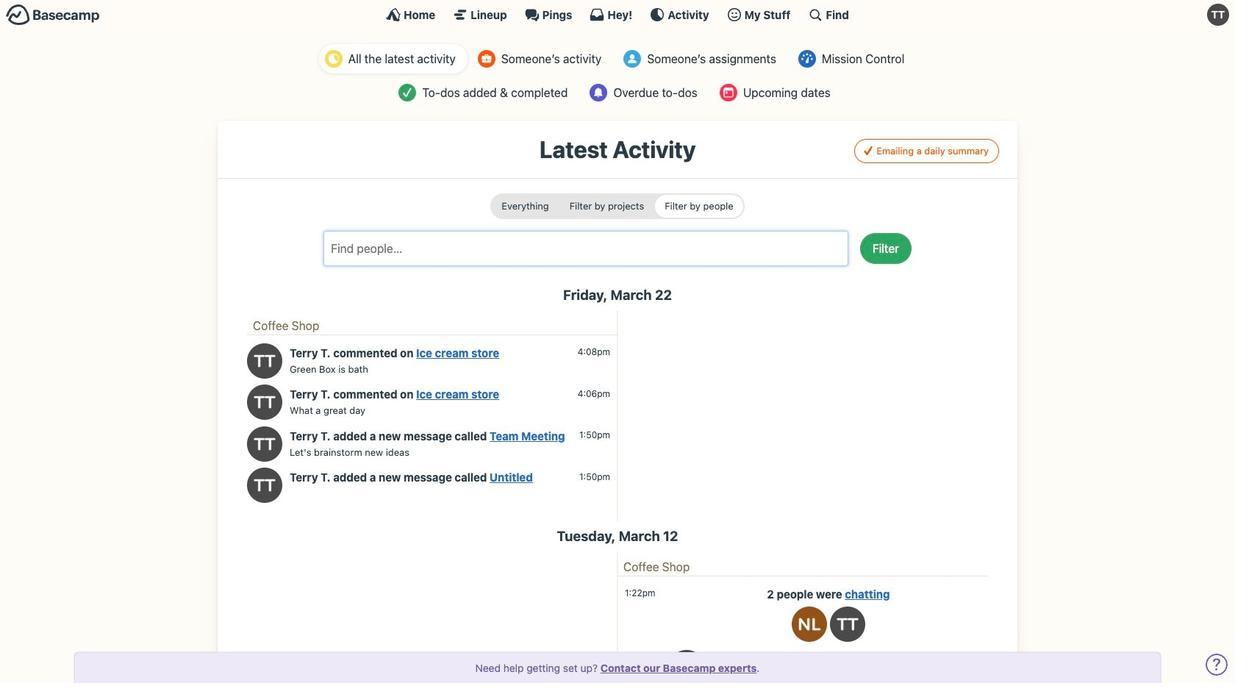 Task type: vqa. For each thing, say whether or not it's contained in the screenshot.
First
no



Task type: describe. For each thing, give the bounding box(es) containing it.
reminder image
[[590, 84, 608, 101]]

4:06pm element
[[578, 388, 610, 399]]

4:08pm element
[[578, 346, 610, 357]]

Type the names of people whose activity you'd like to see text field
[[330, 237, 818, 259]]

natalie lubich image
[[792, 606, 827, 642]]

keyboard shortcut: ⌘ + / image
[[808, 7, 823, 22]]

terry turtle image for 11:20am element
[[669, 650, 704, 683]]

person report image
[[478, 50, 495, 68]]



Task type: locate. For each thing, give the bounding box(es) containing it.
switch accounts image
[[6, 4, 100, 26]]

1:22pm element
[[625, 588, 655, 599]]

main element
[[0, 0, 1235, 29]]

1 vertical spatial 1:50pm element
[[579, 471, 610, 482]]

11:20am element
[[625, 653, 659, 664]]

filter activity group
[[491, 194, 745, 219]]

None submit
[[492, 195, 559, 218], [560, 195, 654, 218], [655, 195, 743, 218], [492, 195, 559, 218], [560, 195, 654, 218], [655, 195, 743, 218]]

1:50pm element
[[579, 429, 610, 440], [579, 471, 610, 482]]

2 1:50pm element from the top
[[579, 471, 610, 482]]

terry turtle image for second 1:50pm "element" from the bottom
[[247, 426, 282, 462]]

terry turtle image for 2nd 1:50pm "element" from the top of the page
[[247, 468, 282, 503]]

todo image
[[399, 84, 416, 101]]

gauge image
[[798, 50, 816, 68]]

terry turtle image for 4:08pm element
[[247, 343, 282, 378]]

event image
[[720, 84, 737, 101]]

1 1:50pm element from the top
[[579, 429, 610, 440]]

0 vertical spatial 1:50pm element
[[579, 429, 610, 440]]

activity report image
[[325, 50, 342, 68]]

assignment image
[[624, 50, 641, 68]]

terry turtle image
[[247, 385, 282, 420]]

terry turtle image
[[1207, 4, 1229, 26], [247, 343, 282, 378], [247, 426, 282, 462], [247, 468, 282, 503], [830, 606, 865, 642], [669, 650, 704, 683]]



